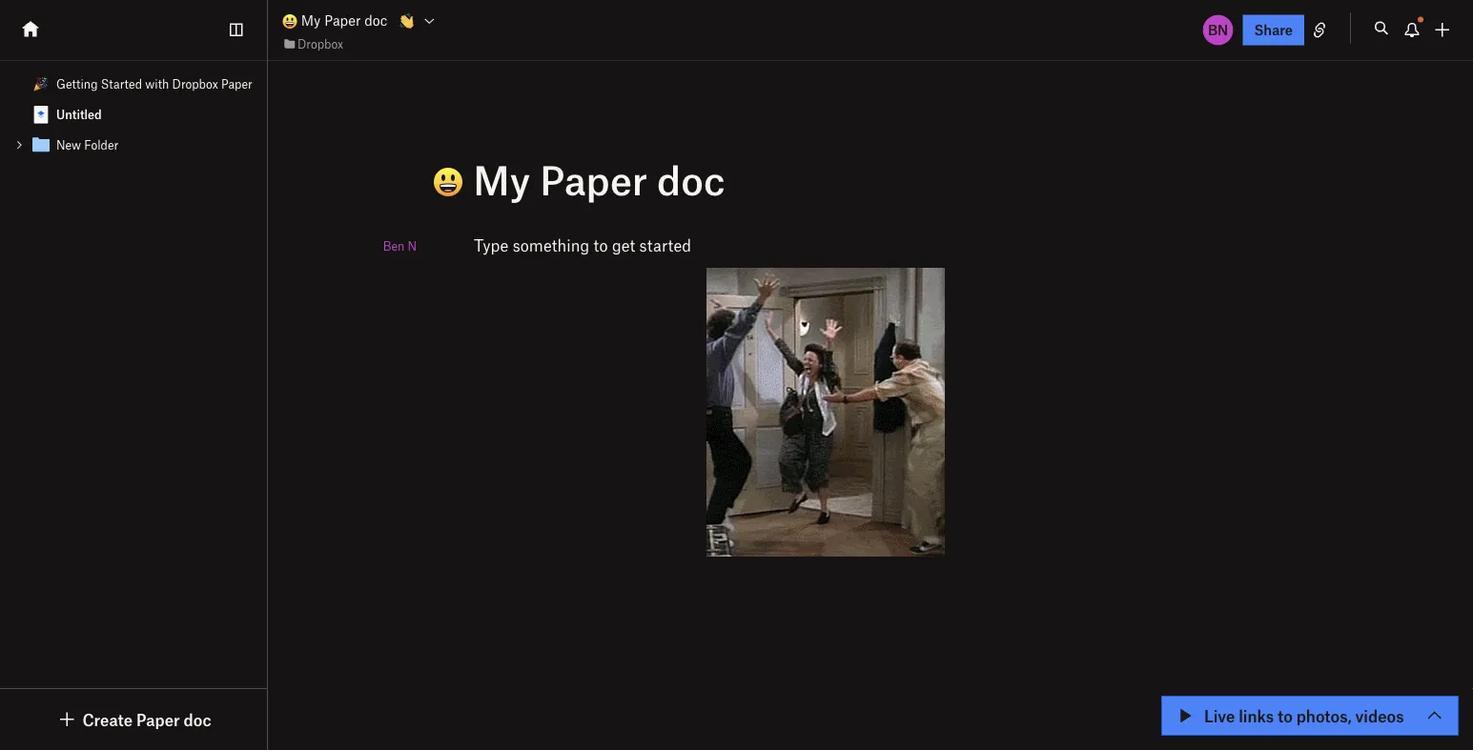Task type: locate. For each thing, give the bounding box(es) containing it.
my paper doc
[[298, 12, 388, 29], [464, 155, 725, 203]]

comment
[[859, 296, 924, 312]]

1 horizontal spatial my paper doc
[[464, 155, 725, 203]]

0 vertical spatial dropbox
[[298, 37, 343, 51]]

2 vertical spatial doc
[[184, 710, 211, 730]]

untitled
[[56, 107, 102, 122]]

0 horizontal spatial to
[[594, 235, 608, 255]]

my right grinning face with big eyes icon
[[301, 12, 321, 29]]

create
[[82, 710, 133, 730]]

my paper doc up dropbox link
[[298, 12, 388, 29]]

template content image right expand folder icon
[[30, 134, 52, 156]]

2 template content image from the top
[[30, 134, 52, 156]]

heading containing my paper doc
[[392, 155, 1178, 206]]

template content image
[[30, 103, 52, 126], [30, 134, 52, 156]]

party popper image
[[33, 76, 49, 92]]

paper up dropbox link
[[324, 12, 361, 29]]

template content image down 'party popper' icon
[[30, 103, 52, 126]]

my
[[301, 12, 321, 29], [473, 155, 531, 203]]

getting started with dropbox paper link
[[0, 69, 267, 99]]

heading
[[392, 155, 1178, 206]]

doc inside popup button
[[184, 710, 211, 730]]

1 vertical spatial my paper doc
[[464, 155, 725, 203]]

paper
[[324, 12, 361, 29], [221, 77, 253, 91], [540, 155, 648, 203], [136, 710, 180, 730]]

type something to get started
[[474, 235, 691, 255]]

0 horizontal spatial dropbox
[[172, 77, 218, 91]]

doc up started
[[657, 155, 725, 203]]

1 horizontal spatial to
[[1278, 706, 1293, 726]]

0 vertical spatial to
[[594, 235, 608, 255]]

0 horizontal spatial my paper doc
[[298, 12, 388, 29]]

paper inside create paper doc popup button
[[136, 710, 180, 730]]

share
[[1255, 21, 1293, 38]]

1 template content image from the top
[[30, 103, 52, 126]]

to
[[594, 235, 608, 255], [1278, 706, 1293, 726]]

0 vertical spatial my
[[301, 12, 321, 29]]

0 vertical spatial template content image
[[30, 103, 52, 126]]

doc
[[364, 12, 388, 29], [657, 155, 725, 203], [184, 710, 211, 730]]

1 vertical spatial to
[[1278, 706, 1293, 726]]

dropbox down my paper doc link
[[298, 37, 343, 51]]

doc right create
[[184, 710, 211, 730]]

dig image
[[56, 709, 79, 731]]

my paper doc link
[[282, 10, 388, 31]]

dropbox
[[298, 37, 343, 51], [172, 77, 218, 91]]

new folder
[[56, 138, 118, 152]]

1 vertical spatial my
[[473, 155, 531, 203]]

/ contents list
[[0, 69, 267, 160]]

paper right with
[[221, 77, 253, 91]]

paper right create
[[136, 710, 180, 730]]

videos
[[1356, 706, 1404, 726]]

paper inside getting started with dropbox paper link
[[221, 77, 253, 91]]

my up type
[[473, 155, 531, 203]]

started
[[640, 235, 691, 255]]

something
[[513, 235, 589, 255]]

updated 4 minutes ago
[[1220, 711, 1368, 728]]

0 horizontal spatial doc
[[184, 710, 211, 730]]

comment button
[[832, 293, 924, 316]]

getting
[[56, 77, 98, 91]]

1 vertical spatial dropbox
[[172, 77, 218, 91]]

expand folder image
[[12, 138, 26, 152]]

with
[[145, 77, 169, 91]]

grinning face with big eyes image
[[282, 14, 298, 29]]

1 vertical spatial template content image
[[30, 134, 52, 156]]

waving hand image
[[399, 13, 414, 28]]

type
[[474, 235, 509, 255]]

0 vertical spatial my paper doc
[[298, 12, 388, 29]]

to inside 'popup button'
[[1278, 706, 1293, 726]]

0 vertical spatial doc
[[364, 12, 388, 29]]

doc left the waving hand image
[[364, 12, 388, 29]]

dropbox right with
[[172, 77, 218, 91]]

1 horizontal spatial doc
[[364, 12, 388, 29]]

1 vertical spatial doc
[[657, 155, 725, 203]]

new folder link
[[0, 130, 267, 160]]

my paper doc up type something to get started
[[464, 155, 725, 203]]

to left get
[[594, 235, 608, 255]]

to right links
[[1278, 706, 1293, 726]]



Task type: vqa. For each thing, say whether or not it's contained in the screenshot.
1st 'send email' image
no



Task type: describe. For each thing, give the bounding box(es) containing it.
1 horizontal spatial dropbox
[[298, 37, 343, 51]]

links
[[1239, 706, 1274, 726]]

0 horizontal spatial my
[[301, 12, 321, 29]]

to for links
[[1278, 706, 1293, 726]]

getting started with dropbox paper
[[56, 77, 253, 91]]

user-uploaded image: giphy.gif image
[[707, 268, 945, 557]]

paper inside my paper doc link
[[324, 12, 361, 29]]

2 horizontal spatial doc
[[657, 155, 725, 203]]

😃
[[392, 158, 430, 206]]

ago
[[1345, 711, 1368, 728]]

dropbox link
[[282, 34, 343, 53]]

new
[[56, 138, 81, 152]]

to for something
[[594, 235, 608, 255]]

get
[[612, 235, 635, 255]]

create paper doc button
[[56, 709, 211, 731]]

untitled link
[[0, 99, 267, 130]]

1 horizontal spatial my
[[473, 155, 531, 203]]

live links to photos, videos
[[1204, 706, 1404, 726]]

4
[[1278, 711, 1286, 728]]

paper up type something to get started
[[540, 155, 648, 203]]

template content image inside "new folder" link
[[30, 134, 52, 156]]

minutes
[[1290, 711, 1342, 728]]

bn button
[[1201, 13, 1235, 47]]

live links to photos, videos button
[[1162, 697, 1458, 735]]

live
[[1204, 706, 1235, 726]]

dropbox inside / contents list
[[172, 77, 218, 91]]

started
[[101, 77, 142, 91]]

photos,
[[1297, 706, 1352, 726]]

create paper doc
[[82, 710, 211, 730]]

share button
[[1243, 15, 1305, 45]]

template content image inside untitled link
[[30, 103, 52, 126]]

updated
[[1220, 711, 1274, 728]]

folder
[[84, 138, 118, 152]]

bn
[[1208, 21, 1228, 38]]



